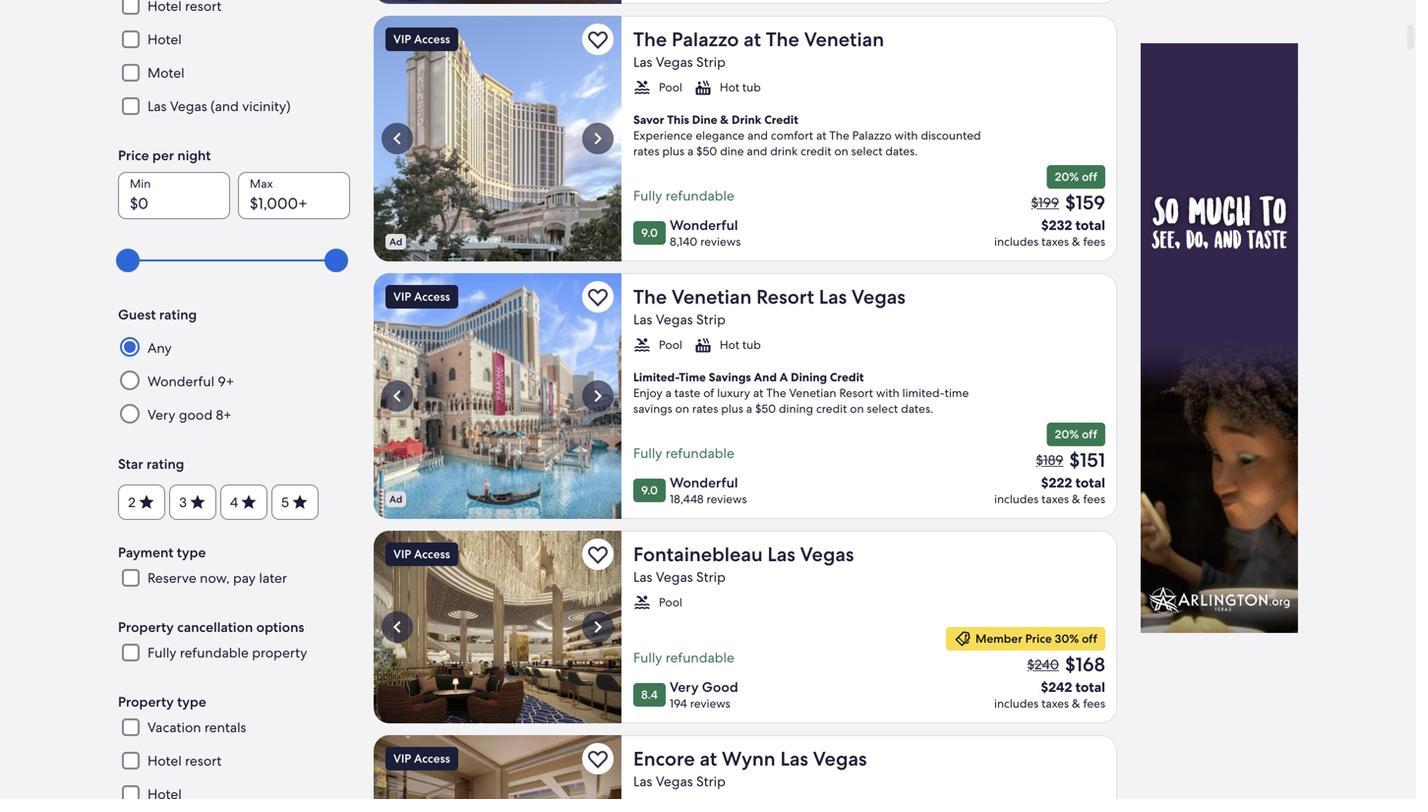 Task type: vqa. For each thing, say whether or not it's contained in the screenshot.
dining
yes



Task type: describe. For each thing, give the bounding box(es) containing it.
show previous image for the palazzo at the venetian image
[[386, 127, 409, 151]]

small image up limited-
[[634, 337, 651, 354]]

includes inside "$240 $168 $242 total includes taxes & fees"
[[995, 697, 1039, 712]]

dining
[[779, 401, 814, 417]]

refundable down the cancellation
[[180, 645, 249, 662]]

payment
[[118, 544, 174, 562]]

at inside 'encore at wynn las vegas las vegas strip'
[[700, 747, 718, 772]]

credit inside limited-time savings and a dining credit enjoy a taste of luxury at the venetian resort with limited-time savings on rates plus a $50 dining credit on select dates.
[[817, 401, 848, 417]]

fully refundable property
[[148, 645, 307, 662]]

property for property type
[[118, 694, 174, 712]]

member price 30% off
[[976, 632, 1098, 647]]

1 horizontal spatial price
[[1026, 632, 1053, 647]]

30%
[[1055, 632, 1080, 647]]

0 vertical spatial and
[[748, 128, 768, 143]]

wonderful for the palazzo at the venetian
[[670, 216, 738, 234]]

resort
[[185, 753, 222, 771]]

the right save the palazzo at the venetian to a trip checkbox
[[634, 27, 667, 52]]

fully down savings
[[634, 445, 663, 462]]

very good 8+
[[148, 407, 232, 424]]

star
[[118, 456, 143, 473]]

property cancellation options
[[118, 619, 304, 637]]

dine
[[720, 144, 744, 159]]

4 vip access from the top
[[394, 752, 451, 767]]

includes for $151
[[995, 492, 1039, 507]]

later
[[259, 570, 287, 588]]

taxes inside "$240 $168 $242 total includes taxes & fees"
[[1042, 697, 1070, 712]]

las vegas (and vicinity)
[[148, 98, 291, 115]]

pool for palazzo
[[659, 80, 683, 95]]

with inside limited-time savings and a dining credit enjoy a taste of luxury at the venetian resort with limited-time savings on rates plus a $50 dining credit on select dates.
[[877, 386, 900, 401]]

las down encore
[[634, 773, 653, 791]]

a
[[780, 370, 789, 385]]

drink
[[732, 112, 762, 127]]

type for property type
[[177, 694, 207, 712]]

member
[[976, 632, 1023, 647]]

xsmall image for 4
[[240, 494, 258, 512]]

resort inside the venetian resort las vegas las vegas strip
[[757, 284, 815, 310]]

encore
[[634, 747, 695, 772]]

& inside 20% off $199 $159 $232 total includes taxes & fees
[[1073, 234, 1081, 249]]

wonderful 18,448 reviews
[[670, 474, 747, 507]]

$159
[[1066, 190, 1106, 215]]

wonderful 8,140 reviews
[[670, 216, 741, 249]]

vacation
[[148, 719, 201, 737]]

access for the palazzo at the venetian
[[414, 31, 451, 47]]

comfort
[[771, 128, 814, 143]]

time
[[679, 370, 706, 385]]

very good 194 reviews
[[670, 679, 739, 712]]

3 fully refundable from the top
[[634, 649, 735, 667]]

fees inside "$240 $168 $242 total includes taxes & fees"
[[1084, 697, 1106, 712]]

limited-time savings and a dining credit enjoy a taste of luxury at the venetian resort with limited-time savings on rates plus a $50 dining credit on select dates.
[[634, 370, 969, 417]]

$242
[[1041, 679, 1073, 697]]

star rating
[[118, 456, 184, 473]]

venetian inside the palazzo at the venetian las vegas strip
[[805, 27, 885, 52]]

drink
[[771, 144, 798, 159]]

20% off $189 $151 $222 total includes taxes & fees
[[995, 427, 1106, 507]]

show next image for the palazzo at the venetian image
[[586, 127, 610, 151]]

rentals
[[205, 719, 246, 737]]

tub for resort
[[743, 338, 761, 353]]

dine
[[692, 112, 718, 127]]

wynn
[[722, 747, 776, 772]]

$189
[[1037, 452, 1064, 469]]

hot for palazzo
[[720, 80, 740, 95]]

now,
[[200, 570, 230, 588]]

total for $159
[[1076, 216, 1106, 234]]

fully up property type
[[148, 645, 177, 662]]

18,448
[[670, 492, 704, 507]]

20% off $199 $159 $232 total includes taxes & fees
[[995, 169, 1106, 249]]

good
[[702, 679, 739, 697]]

8+
[[216, 407, 232, 424]]

at inside savor this dine & drink credit experience elegance and comfort at the palazzo with discounted rates plus a $50 dine and drink credit on select dates.
[[817, 128, 827, 143]]

of
[[704, 386, 715, 401]]

discounted
[[921, 128, 982, 143]]

cancellation
[[177, 619, 253, 637]]

las right save the venetian resort las vegas to a trip checkbox
[[634, 311, 653, 329]]

wonderful 9+
[[148, 373, 234, 391]]

fees for $159
[[1084, 234, 1106, 249]]

$0, Minimum, Price per night text field
[[118, 172, 230, 220]]

9+
[[218, 373, 234, 391]]

type for payment type
[[177, 544, 206, 562]]

the inside the venetian resort las vegas las vegas strip
[[634, 284, 667, 310]]

refundable up wonderful 18,448 reviews
[[666, 445, 735, 462]]

$232
[[1042, 216, 1073, 234]]

dates. inside savor this dine & drink credit experience elegance and comfort at the palazzo with discounted rates plus a $50 dine and drink credit on select dates.
[[886, 144, 918, 159]]

enjoy
[[634, 386, 663, 401]]

pay
[[233, 570, 256, 588]]

includes for $159
[[995, 234, 1039, 249]]

vegas inside the palazzo at the venetian las vegas strip
[[656, 53, 693, 71]]

strip for palazzo
[[697, 53, 726, 71]]

select inside savor this dine & drink credit experience elegance and comfort at the palazzo with discounted rates plus a $50 dine and drink credit on select dates.
[[852, 144, 883, 159]]

credit inside savor this dine & drink credit experience elegance and comfort at the palazzo with discounted rates plus a $50 dine and drink credit on select dates.
[[801, 144, 832, 159]]

poolside bar image
[[374, 274, 622, 520]]

a inside savor this dine & drink credit experience elegance and comfort at the palazzo with discounted rates plus a $50 dine and drink credit on select dates.
[[688, 144, 694, 159]]

small image for hot tub
[[634, 79, 651, 96]]

las right 'fontainebleau'
[[768, 542, 796, 568]]

living area image
[[374, 736, 622, 800]]

fully refundable for venetian
[[634, 445, 735, 462]]

rates inside savor this dine & drink credit experience elegance and comfort at the palazzo with discounted rates plus a $50 dine and drink credit on select dates.
[[634, 144, 660, 159]]

1 vertical spatial wonderful
[[148, 373, 215, 391]]

dining
[[791, 370, 828, 385]]

ad for the venetian resort las vegas
[[390, 493, 403, 506]]

fully down experience
[[634, 187, 663, 205]]

limited-
[[903, 386, 945, 401]]

guest
[[118, 306, 156, 324]]

this
[[668, 112, 690, 127]]

night
[[177, 147, 211, 164]]

20% for $159
[[1056, 169, 1080, 185]]

small image for $242 total
[[955, 631, 972, 648]]

194
[[670, 697, 688, 712]]

resort inside limited-time savings and a dining credit enjoy a taste of luxury at the venetian resort with limited-time savings on rates plus a $50 dining credit on select dates.
[[840, 386, 874, 401]]

on inside savor this dine & drink credit experience elegance and comfort at the palazzo with discounted rates plus a $50 dine and drink credit on select dates.
[[835, 144, 849, 159]]

$199
[[1032, 194, 1060, 212]]

Save Encore at Wynn Las Vegas to a trip checkbox
[[583, 744, 614, 775]]

very for very good 194 reviews
[[670, 679, 699, 697]]

$240 $168 $242 total includes taxes & fees
[[995, 652, 1106, 712]]

& inside "$240 $168 $242 total includes taxes & fees"
[[1073, 697, 1081, 712]]

tub for at
[[743, 80, 761, 95]]

rates inside limited-time savings and a dining credit enjoy a taste of luxury at the venetian resort with limited-time savings on rates plus a $50 dining credit on select dates.
[[693, 401, 719, 417]]

2 horizontal spatial on
[[850, 401, 864, 417]]

1 vertical spatial and
[[747, 144, 768, 159]]

options
[[256, 619, 304, 637]]

hotel resort
[[148, 753, 222, 771]]

$1,000 and above, Maximum, Price per night range field
[[130, 239, 338, 283]]

the palazzo at the venetian las vegas strip
[[634, 27, 885, 71]]

hot for venetian
[[720, 338, 740, 353]]

reserve
[[148, 570, 197, 588]]

hot tub for venetian
[[720, 338, 761, 353]]

strip for at
[[697, 773, 726, 791]]

savor
[[634, 112, 665, 127]]

9.0 for the palazzo at the venetian
[[642, 225, 658, 241]]

$240 button
[[1026, 656, 1062, 674]]

$199 button
[[1030, 194, 1062, 212]]

off for $159
[[1082, 169, 1098, 185]]

dates. inside limited-time savings and a dining credit enjoy a taste of luxury at the venetian resort with limited-time savings on rates plus a $50 dining credit on select dates.
[[902, 401, 934, 417]]

fontainebleau
[[634, 542, 763, 568]]

5
[[281, 494, 289, 512]]

access for fontainebleau las vegas
[[414, 547, 451, 562]]

total inside "$240 $168 $242 total includes taxes & fees"
[[1076, 679, 1106, 697]]

& inside savor this dine & drink credit experience elegance and comfort at the palazzo with discounted rates plus a $50 dine and drink credit on select dates.
[[721, 112, 729, 127]]

refundable up good
[[666, 649, 735, 667]]

the up comfort
[[766, 27, 800, 52]]

fontainebleau las vegas las vegas strip
[[634, 542, 855, 586]]

wonderful for the venetian resort las vegas
[[670, 474, 738, 492]]

limited-
[[634, 370, 679, 385]]

price per night
[[118, 147, 211, 164]]

small image up time
[[695, 337, 712, 354]]



Task type: locate. For each thing, give the bounding box(es) containing it.
hot tub for palazzo
[[720, 80, 761, 95]]

1 includes from the top
[[995, 234, 1039, 249]]

the inside limited-time savings and a dining credit enjoy a taste of luxury at the venetian resort with limited-time savings on rates plus a $50 dining credit on select dates.
[[767, 386, 787, 401]]

1 vertical spatial credit
[[817, 401, 848, 417]]

hot tub up drink
[[720, 80, 761, 95]]

very inside very good 194 reviews
[[670, 679, 699, 697]]

small image
[[634, 79, 651, 96], [955, 631, 972, 648]]

property type
[[118, 694, 207, 712]]

1 vertical spatial credit
[[830, 370, 864, 385]]

any
[[148, 340, 172, 357]]

2 vip from the top
[[394, 289, 411, 305]]

reviews inside wonderful 18,448 reviews
[[707, 492, 747, 507]]

luxury
[[718, 386, 751, 401]]

2 vertical spatial pool
[[659, 595, 683, 611]]

1 vip from the top
[[394, 31, 411, 47]]

0 vertical spatial a
[[688, 144, 694, 159]]

and down drink
[[748, 128, 768, 143]]

3 total from the top
[[1076, 679, 1106, 697]]

xsmall image right '3' on the bottom left of the page
[[189, 494, 207, 512]]

rates down experience
[[634, 144, 660, 159]]

total for $151
[[1076, 474, 1106, 492]]

las right save the palazzo at the venetian to a trip checkbox
[[634, 53, 653, 71]]

total down $159
[[1076, 216, 1106, 234]]

resort left the limited-
[[840, 386, 874, 401]]

off inside 20% off $189 $151 $222 total includes taxes & fees
[[1082, 427, 1098, 442]]

1 property from the top
[[118, 619, 174, 637]]

1 vertical spatial dates.
[[902, 401, 934, 417]]

refundable up wonderful 8,140 reviews
[[666, 187, 735, 205]]

$151
[[1070, 448, 1106, 473]]

fees down "$151" on the bottom
[[1084, 492, 1106, 507]]

0 horizontal spatial very
[[148, 407, 176, 424]]

0 vertical spatial type
[[177, 544, 206, 562]]

0 vertical spatial very
[[148, 407, 176, 424]]

0 horizontal spatial on
[[676, 401, 690, 417]]

small image up savor
[[634, 79, 651, 96]]

off
[[1082, 169, 1098, 185], [1082, 427, 1098, 442], [1082, 632, 1098, 647]]

2 pool from the top
[[659, 338, 683, 353]]

hotel for hotel
[[148, 31, 182, 48]]

venetian inside the venetian resort las vegas las vegas strip
[[672, 284, 752, 310]]

experience
[[634, 128, 693, 143]]

hot up the savings
[[720, 338, 740, 353]]

20% inside 20% off $189 $151 $222 total includes taxes & fees
[[1056, 427, 1080, 442]]

0 vertical spatial total
[[1076, 216, 1106, 234]]

2 hot tub from the top
[[720, 338, 761, 353]]

price up $240 at the right of the page
[[1026, 632, 1053, 647]]

$222
[[1042, 474, 1073, 492]]

type up vacation rentals
[[177, 694, 207, 712]]

4
[[230, 494, 238, 512]]

with inside savor this dine & drink credit experience elegance and comfort at the palazzo with discounted rates plus a $50 dine and drink credit on select dates.
[[895, 128, 919, 143]]

0 vertical spatial credit
[[801, 144, 832, 159]]

wonderful
[[670, 216, 738, 234], [148, 373, 215, 391], [670, 474, 738, 492]]

3 vip from the top
[[394, 547, 411, 562]]

0 horizontal spatial xsmall image
[[138, 494, 155, 512]]

fees down the $168
[[1084, 697, 1106, 712]]

strip
[[697, 53, 726, 71], [697, 311, 726, 329], [697, 569, 726, 586], [697, 773, 726, 791]]

rating right star
[[147, 456, 184, 473]]

vip
[[394, 31, 411, 47], [394, 289, 411, 305], [394, 547, 411, 562], [394, 752, 411, 767]]

20% up $189 button at the bottom
[[1056, 427, 1080, 442]]

hot up drink
[[720, 80, 740, 95]]

2 horizontal spatial a
[[747, 401, 753, 417]]

$50 left dining
[[756, 401, 776, 417]]

type up reserve at the left
[[177, 544, 206, 562]]

per
[[152, 147, 174, 164]]

hot tub up the savings
[[720, 338, 761, 353]]

1 vertical spatial taxes
[[1042, 492, 1070, 507]]

show previous image for fontainebleau las vegas image
[[386, 616, 409, 640]]

reviews inside very good 194 reviews
[[690, 697, 731, 712]]

hotel up motel
[[148, 31, 182, 48]]

motel
[[148, 64, 185, 82]]

savings
[[709, 370, 752, 385]]

includes
[[995, 234, 1039, 249], [995, 492, 1039, 507], [995, 697, 1039, 712]]

total inside 20% off $199 $159 $232 total includes taxes & fees
[[1076, 216, 1106, 234]]

wonderful up very good 8+
[[148, 373, 215, 391]]

show previous image for the venetian resort las vegas image
[[386, 385, 409, 408]]

property up vacation
[[118, 694, 174, 712]]

2 vertical spatial taxes
[[1042, 697, 1070, 712]]

0 horizontal spatial price
[[118, 147, 149, 164]]

taste
[[675, 386, 701, 401]]

1 access from the top
[[414, 31, 451, 47]]

0 vertical spatial wonderful
[[670, 216, 738, 234]]

vip access
[[394, 31, 451, 47], [394, 289, 451, 305], [394, 547, 451, 562], [394, 752, 451, 767]]

on right dining
[[850, 401, 864, 417]]

las up dining
[[819, 284, 847, 310]]

small image down 'fontainebleau'
[[634, 594, 651, 612]]

credit up comfort
[[765, 112, 799, 127]]

xsmall image
[[138, 494, 155, 512], [189, 494, 207, 512], [240, 494, 258, 512]]

fees inside 20% off $199 $159 $232 total includes taxes & fees
[[1084, 234, 1106, 249]]

credit
[[765, 112, 799, 127], [830, 370, 864, 385]]

plus
[[663, 144, 685, 159], [722, 401, 744, 417]]

vacation rentals
[[148, 719, 246, 737]]

2 hotel from the top
[[148, 753, 182, 771]]

0 horizontal spatial $50
[[697, 144, 718, 159]]

2
[[128, 494, 136, 512]]

0 vertical spatial venetian
[[805, 27, 885, 52]]

2 fully refundable from the top
[[634, 445, 735, 462]]

strip down the wynn
[[697, 773, 726, 791]]

credit inside limited-time savings and a dining credit enjoy a taste of luxury at the venetian resort with limited-time savings on rates plus a $50 dining credit on select dates.
[[830, 370, 864, 385]]

rating for star rating
[[147, 456, 184, 473]]

fully refundable up wonderful 18,448 reviews
[[634, 445, 735, 462]]

total down "$151" on the bottom
[[1076, 474, 1106, 492]]

palazzo left discounted
[[853, 128, 892, 143]]

credit right dining
[[830, 370, 864, 385]]

9.0 for the venetian resort las vegas
[[642, 483, 658, 498]]

0 vertical spatial property
[[118, 619, 174, 637]]

1 total from the top
[[1076, 216, 1106, 234]]

elegance
[[696, 128, 745, 143]]

1 vertical spatial reviews
[[707, 492, 747, 507]]

2 vertical spatial fees
[[1084, 697, 1106, 712]]

tub up and
[[743, 338, 761, 353]]

the down a in the top of the page
[[767, 386, 787, 401]]

taxes
[[1042, 234, 1070, 249], [1042, 492, 1070, 507], [1042, 697, 1070, 712]]

3 vip access from the top
[[394, 547, 451, 562]]

strip inside fontainebleau las vegas las vegas strip
[[697, 569, 726, 586]]

small image left member
[[955, 631, 972, 648]]

vip access for fontainebleau las vegas
[[394, 547, 451, 562]]

3 includes from the top
[[995, 697, 1039, 712]]

9.0 left 8,140
[[642, 225, 658, 241]]

type
[[177, 544, 206, 562], [177, 694, 207, 712]]

off right the 30%
[[1082, 632, 1098, 647]]

1 tub from the top
[[743, 80, 761, 95]]

0 vertical spatial off
[[1082, 169, 1098, 185]]

strip for venetian
[[697, 311, 726, 329]]

2 tub from the top
[[743, 338, 761, 353]]

2 total from the top
[[1076, 474, 1106, 492]]

at inside the palazzo at the venetian las vegas strip
[[744, 27, 762, 52]]

total down the $168
[[1076, 679, 1106, 697]]

4 vip from the top
[[394, 752, 411, 767]]

spa image
[[374, 0, 622, 4]]

hot
[[720, 80, 740, 95], [720, 338, 740, 353]]

& inside 20% off $189 $151 $222 total includes taxes & fees
[[1073, 492, 1081, 507]]

strip inside the venetian resort las vegas las vegas strip
[[697, 311, 726, 329]]

3 pool from the top
[[659, 595, 683, 611]]

a left taste
[[666, 386, 672, 401]]

time
[[945, 386, 969, 401]]

3
[[179, 494, 187, 512]]

1 horizontal spatial on
[[835, 144, 849, 159]]

0 vertical spatial plus
[[663, 144, 685, 159]]

reviews right 18,448
[[707, 492, 747, 507]]

2 off from the top
[[1082, 427, 1098, 442]]

pool for venetian
[[659, 338, 683, 353]]

3 taxes from the top
[[1042, 697, 1070, 712]]

0 horizontal spatial palazzo
[[672, 27, 739, 52]]

3 xsmall image from the left
[[240, 494, 258, 512]]

0 vertical spatial reviews
[[701, 234, 741, 249]]

0 horizontal spatial rates
[[634, 144, 660, 159]]

3 fees from the top
[[1084, 697, 1106, 712]]

1 vertical spatial off
[[1082, 427, 1098, 442]]

plus down experience
[[663, 144, 685, 159]]

plus inside savor this dine & drink credit experience elegance and comfort at the palazzo with discounted rates plus a $50 dine and drink credit on select dates.
[[663, 144, 685, 159]]

wonderful up 'fontainebleau'
[[670, 474, 738, 492]]

$168
[[1066, 652, 1106, 678]]

plus down luxury
[[722, 401, 744, 417]]

xsmall image
[[291, 494, 309, 512]]

show next image for fontainebleau las vegas image
[[586, 616, 610, 640]]

20% inside 20% off $199 $159 $232 total includes taxes & fees
[[1056, 169, 1080, 185]]

1 horizontal spatial resort
[[840, 386, 874, 401]]

pool down 'fontainebleau'
[[659, 595, 683, 611]]

2 ad from the top
[[390, 493, 403, 506]]

4 access from the top
[[414, 752, 451, 767]]

1 vertical spatial $50
[[756, 401, 776, 417]]

0 vertical spatial includes
[[995, 234, 1039, 249]]

select right drink
[[852, 144, 883, 159]]

at up drink
[[744, 27, 762, 52]]

las right the wynn
[[781, 747, 809, 772]]

at right comfort
[[817, 128, 827, 143]]

includes left $232
[[995, 234, 1039, 249]]

very for very good 8+
[[148, 407, 176, 424]]

9.0 left 18,448
[[642, 483, 658, 498]]

fully refundable for palazzo
[[634, 187, 735, 205]]

0 vertical spatial taxes
[[1042, 234, 1070, 249]]

&
[[721, 112, 729, 127], [1073, 234, 1081, 249], [1073, 492, 1081, 507], [1073, 697, 1081, 712]]

2 vip access from the top
[[394, 289, 451, 305]]

strip up dine
[[697, 53, 726, 71]]

0 vertical spatial hotel
[[148, 31, 182, 48]]

1 horizontal spatial $50
[[756, 401, 776, 417]]

reserve now, pay later
[[148, 570, 287, 588]]

0 vertical spatial rating
[[159, 306, 197, 324]]

fees for $151
[[1084, 492, 1106, 507]]

0 vertical spatial rates
[[634, 144, 660, 159]]

1 vertical spatial total
[[1076, 474, 1106, 492]]

strip inside the palazzo at the venetian las vegas strip
[[697, 53, 726, 71]]

3 access from the top
[[414, 547, 451, 562]]

property for property cancellation options
[[118, 619, 174, 637]]

1 vertical spatial pool
[[659, 338, 683, 353]]

the right save the venetian resort las vegas to a trip checkbox
[[634, 284, 667, 310]]

las down motel
[[148, 98, 167, 115]]

0 vertical spatial tub
[[743, 80, 761, 95]]

reviews
[[701, 234, 741, 249], [707, 492, 747, 507], [690, 697, 731, 712]]

vip for the palazzo at the venetian
[[394, 31, 411, 47]]

1 vertical spatial select
[[867, 401, 899, 417]]

on
[[835, 144, 849, 159], [676, 401, 690, 417], [850, 401, 864, 417]]

and right the dine
[[747, 144, 768, 159]]

very right 8.4
[[670, 679, 699, 697]]

venetian inside limited-time savings and a dining credit enjoy a taste of luxury at the venetian resort with limited-time savings on rates plus a $50 dining credit on select dates.
[[790, 386, 837, 401]]

las right save fontainebleau las vegas to a trip checkbox at the left
[[634, 569, 653, 586]]

0 horizontal spatial small image
[[634, 79, 651, 96]]

2 vertical spatial off
[[1082, 632, 1098, 647]]

the venetian resort las vegas las vegas strip
[[634, 284, 906, 329]]

price left per
[[118, 147, 149, 164]]

& down the $168
[[1073, 697, 1081, 712]]

resort up a in the top of the page
[[757, 284, 815, 310]]

2 vertical spatial fully refundable
[[634, 649, 735, 667]]

with left discounted
[[895, 128, 919, 143]]

1 horizontal spatial palazzo
[[853, 128, 892, 143]]

1 fully refundable from the top
[[634, 187, 735, 205]]

1 vip access from the top
[[394, 31, 451, 47]]

very
[[148, 407, 176, 424], [670, 679, 699, 697]]

0 vertical spatial hot
[[720, 80, 740, 95]]

$189 button
[[1035, 452, 1066, 469]]

2 9.0 from the top
[[642, 483, 658, 498]]

3 off from the top
[[1082, 632, 1098, 647]]

$240
[[1028, 656, 1060, 674]]

0 vertical spatial with
[[895, 128, 919, 143]]

0 vertical spatial 20%
[[1056, 169, 1080, 185]]

0 vertical spatial ad
[[390, 236, 403, 248]]

2 hot from the top
[[720, 338, 740, 353]]

9.0
[[642, 225, 658, 241], [642, 483, 658, 498]]

off up $159
[[1082, 169, 1098, 185]]

2 vertical spatial venetian
[[790, 386, 837, 401]]

pool up limited-
[[659, 338, 683, 353]]

dates.
[[886, 144, 918, 159], [902, 401, 934, 417]]

3 strip from the top
[[697, 569, 726, 586]]

with left the limited-
[[877, 386, 900, 401]]

& down "$151" on the bottom
[[1073, 492, 1081, 507]]

taxes inside 20% off $189 $151 $222 total includes taxes & fees
[[1042, 492, 1070, 507]]

fees inside 20% off $189 $151 $222 total includes taxes & fees
[[1084, 492, 1106, 507]]

vip for the venetian resort las vegas
[[394, 289, 411, 305]]

palazzo inside savor this dine & drink credit experience elegance and comfort at the palazzo with discounted rates plus a $50 dine and drink credit on select dates.
[[853, 128, 892, 143]]

0 vertical spatial palazzo
[[672, 27, 739, 52]]

reviews inside wonderful 8,140 reviews
[[701, 234, 741, 249]]

1 vertical spatial rates
[[693, 401, 719, 417]]

0 vertical spatial $50
[[697, 144, 718, 159]]

8.4
[[642, 688, 658, 703]]

0 vertical spatial credit
[[765, 112, 799, 127]]

1 vertical spatial fully refundable
[[634, 445, 735, 462]]

taxes for $159
[[1042, 234, 1070, 249]]

select
[[852, 144, 883, 159], [867, 401, 899, 417]]

2 vertical spatial includes
[[995, 697, 1039, 712]]

off up "$151" on the bottom
[[1082, 427, 1098, 442]]

reviews right 194
[[690, 697, 731, 712]]

0 vertical spatial select
[[852, 144, 883, 159]]

2 vertical spatial total
[[1076, 679, 1106, 697]]

1 horizontal spatial credit
[[830, 370, 864, 385]]

1 pool from the top
[[659, 80, 683, 95]]

strip inside 'encore at wynn las vegas las vegas strip'
[[697, 773, 726, 791]]

includes left $242
[[995, 697, 1039, 712]]

1 20% from the top
[[1056, 169, 1080, 185]]

$50 down elegance
[[697, 144, 718, 159]]

1 vertical spatial a
[[666, 386, 672, 401]]

vip access for the venetian resort las vegas
[[394, 289, 451, 305]]

fully
[[634, 187, 663, 205], [634, 445, 663, 462], [148, 645, 177, 662], [634, 649, 663, 667]]

rates down of
[[693, 401, 719, 417]]

select inside limited-time savings and a dining credit enjoy a taste of luxury at the venetian resort with limited-time savings on rates plus a $50 dining credit on select dates.
[[867, 401, 899, 417]]

1 taxes from the top
[[1042, 234, 1070, 249]]

1 vertical spatial hotel
[[148, 753, 182, 771]]

1 vertical spatial 20%
[[1056, 427, 1080, 442]]

1 vertical spatial resort
[[840, 386, 874, 401]]

pool
[[659, 80, 683, 95], [659, 338, 683, 353], [659, 595, 683, 611]]

small image
[[695, 79, 712, 96], [634, 337, 651, 354], [695, 337, 712, 354], [634, 594, 651, 612]]

property
[[252, 645, 307, 662]]

1 fees from the top
[[1084, 234, 1106, 249]]

1 hot tub from the top
[[720, 80, 761, 95]]

off inside 20% off $199 $159 $232 total includes taxes & fees
[[1082, 169, 1098, 185]]

$50 inside limited-time savings and a dining credit enjoy a taste of luxury at the venetian resort with limited-time savings on rates plus a $50 dining credit on select dates.
[[756, 401, 776, 417]]

very left good
[[148, 407, 176, 424]]

2 strip from the top
[[697, 311, 726, 329]]

1 vertical spatial hot tub
[[720, 338, 761, 353]]

2 xsmall image from the left
[[189, 494, 207, 512]]

1 horizontal spatial xsmall image
[[189, 494, 207, 512]]

1 horizontal spatial rates
[[693, 401, 719, 417]]

includes inside 20% off $199 $159 $232 total includes taxes & fees
[[995, 234, 1039, 249]]

savor this dine & drink credit experience elegance and comfort at the palazzo with discounted rates plus a $50 dine and drink credit on select dates.
[[634, 112, 982, 159]]

1 vertical spatial with
[[877, 386, 900, 401]]

taxes down "$199"
[[1042, 234, 1070, 249]]

off for $151
[[1082, 427, 1098, 442]]

1 vertical spatial small image
[[955, 631, 972, 648]]

2 taxes from the top
[[1042, 492, 1070, 507]]

xsmall image for 3
[[189, 494, 207, 512]]

20% up $159
[[1056, 169, 1080, 185]]

ad
[[390, 236, 403, 248], [390, 493, 403, 506]]

access for the venetian resort las vegas
[[414, 289, 451, 305]]

a
[[688, 144, 694, 159], [666, 386, 672, 401], [747, 401, 753, 417]]

2 vertical spatial wonderful
[[670, 474, 738, 492]]

xsmall image for 2
[[138, 494, 155, 512]]

1 vertical spatial tub
[[743, 338, 761, 353]]

0 vertical spatial pool
[[659, 80, 683, 95]]

$1,000 and above, Maximum, Price per night text field
[[238, 172, 350, 220]]

good
[[179, 407, 213, 424]]

price
[[118, 147, 149, 164], [1026, 632, 1053, 647]]

0 vertical spatial price
[[118, 147, 149, 164]]

encore at wynn las vegas las vegas strip
[[634, 747, 867, 791]]

at down and
[[754, 386, 764, 401]]

venetian
[[805, 27, 885, 52], [672, 284, 752, 310], [790, 386, 837, 401]]

1 vertical spatial venetian
[[672, 284, 752, 310]]

includes inside 20% off $189 $151 $222 total includes taxes & fees
[[995, 492, 1039, 507]]

1 off from the top
[[1082, 169, 1098, 185]]

2 property from the top
[[118, 694, 174, 712]]

on down taste
[[676, 401, 690, 417]]

hotel
[[148, 31, 182, 48], [148, 753, 182, 771]]

and
[[748, 128, 768, 143], [747, 144, 768, 159]]

wonderful inside wonderful 8,140 reviews
[[670, 216, 738, 234]]

& down $159
[[1073, 234, 1081, 249]]

access
[[414, 31, 451, 47], [414, 289, 451, 305], [414, 547, 451, 562], [414, 752, 451, 767]]

Save Fontainebleau Las Vegas to a trip checkbox
[[583, 539, 614, 571]]

a down luxury
[[747, 401, 753, 417]]

0 horizontal spatial resort
[[757, 284, 815, 310]]

1 9.0 from the top
[[642, 225, 658, 241]]

taxes down $189 button at the bottom
[[1042, 492, 1070, 507]]

taxes for $151
[[1042, 492, 1070, 507]]

pool image
[[374, 16, 622, 262]]

& up elegance
[[721, 112, 729, 127]]

palazzo inside the palazzo at the venetian las vegas strip
[[672, 27, 739, 52]]

xsmall image right 4
[[240, 494, 258, 512]]

rating
[[159, 306, 197, 324], [147, 456, 184, 473]]

1 vertical spatial hot
[[720, 338, 740, 353]]

1 vertical spatial type
[[177, 694, 207, 712]]

1 hot from the top
[[720, 80, 740, 95]]

reviews for venetian
[[707, 492, 747, 507]]

savings
[[634, 401, 673, 417]]

taxes down $240 at the right of the page
[[1042, 697, 1070, 712]]

0 vertical spatial dates.
[[886, 144, 918, 159]]

credit right dining
[[817, 401, 848, 417]]

rating for guest rating
[[159, 306, 197, 324]]

and
[[754, 370, 777, 385]]

2 includes from the top
[[995, 492, 1039, 507]]

1 horizontal spatial small image
[[955, 631, 972, 648]]

2 vertical spatial reviews
[[690, 697, 731, 712]]

Save The Venetian Resort Las Vegas to a trip checkbox
[[583, 281, 614, 313]]

at inside limited-time savings and a dining credit enjoy a taste of luxury at the venetian resort with limited-time savings on rates plus a $50 dining credit on select dates.
[[754, 386, 764, 401]]

0 vertical spatial 9.0
[[642, 225, 658, 241]]

taxes inside 20% off $199 $159 $232 total includes taxes & fees
[[1042, 234, 1070, 249]]

pool up this
[[659, 80, 683, 95]]

fully up 8.4
[[634, 649, 663, 667]]

total
[[1076, 216, 1106, 234], [1076, 474, 1106, 492], [1076, 679, 1106, 697]]

2 horizontal spatial xsmall image
[[240, 494, 258, 512]]

vip access for the palazzo at the venetian
[[394, 31, 451, 47]]

8,140
[[670, 234, 698, 249]]

bar (on property) image
[[374, 531, 622, 724]]

0 vertical spatial hot tub
[[720, 80, 761, 95]]

las
[[634, 53, 653, 71], [148, 98, 167, 115], [819, 284, 847, 310], [634, 311, 653, 329], [768, 542, 796, 568], [634, 569, 653, 586], [781, 747, 809, 772], [634, 773, 653, 791]]

1 vertical spatial ad
[[390, 493, 403, 506]]

guest rating
[[118, 306, 197, 324]]

hotel for hotel resort
[[148, 753, 182, 771]]

20% for $151
[[1056, 427, 1080, 442]]

2 20% from the top
[[1056, 427, 1080, 442]]

plus inside limited-time savings and a dining credit enjoy a taste of luxury at the venetian resort with limited-time savings on rates plus a $50 dining credit on select dates.
[[722, 401, 744, 417]]

select right dining
[[867, 401, 899, 417]]

the
[[634, 27, 667, 52], [766, 27, 800, 52], [830, 128, 850, 143], [634, 284, 667, 310], [767, 386, 787, 401]]

1 xsmall image from the left
[[138, 494, 155, 512]]

0 horizontal spatial a
[[666, 386, 672, 401]]

credit inside savor this dine & drink credit experience elegance and comfort at the palazzo with discounted rates plus a $50 dine and drink credit on select dates.
[[765, 112, 799, 127]]

1 vertical spatial property
[[118, 694, 174, 712]]

1 vertical spatial plus
[[722, 401, 744, 417]]

the right comfort
[[830, 128, 850, 143]]

$50 inside savor this dine & drink credit experience elegance and comfort at the palazzo with discounted rates plus a $50 dine and drink credit on select dates.
[[697, 144, 718, 159]]

2 fees from the top
[[1084, 492, 1106, 507]]

show next image for the venetian resort las vegas image
[[586, 385, 610, 408]]

1 horizontal spatial a
[[688, 144, 694, 159]]

vegas
[[656, 53, 693, 71], [170, 98, 207, 115], [852, 284, 906, 310], [656, 311, 693, 329], [801, 542, 855, 568], [656, 569, 693, 586], [813, 747, 867, 772], [656, 773, 693, 791]]

reviews right 8,140
[[701, 234, 741, 249]]

1 vertical spatial includes
[[995, 492, 1039, 507]]

las inside the palazzo at the venetian las vegas strip
[[634, 53, 653, 71]]

1 hotel from the top
[[148, 31, 182, 48]]

total inside 20% off $189 $151 $222 total includes taxes & fees
[[1076, 474, 1106, 492]]

ad for the palazzo at the venetian
[[390, 236, 403, 248]]

reviews for palazzo
[[701, 234, 741, 249]]

rating up any
[[159, 306, 197, 324]]

0 vertical spatial resort
[[757, 284, 815, 310]]

0 vertical spatial fees
[[1084, 234, 1106, 249]]

$50
[[697, 144, 718, 159], [756, 401, 776, 417]]

0 horizontal spatial plus
[[663, 144, 685, 159]]

0 vertical spatial fully refundable
[[634, 187, 735, 205]]

fully refundable
[[634, 187, 735, 205], [634, 445, 735, 462], [634, 649, 735, 667]]

$0, Minimum, Price per night range field
[[130, 239, 338, 283]]

1 vertical spatial 9.0
[[642, 483, 658, 498]]

strip up time
[[697, 311, 726, 329]]

4 strip from the top
[[697, 773, 726, 791]]

1 horizontal spatial plus
[[722, 401, 744, 417]]

Save The Palazzo at The Venetian to a trip checkbox
[[583, 24, 614, 55]]

1 vertical spatial palazzo
[[853, 128, 892, 143]]

vip for fontainebleau las vegas
[[394, 547, 411, 562]]

1 vertical spatial fees
[[1084, 492, 1106, 507]]

1 horizontal spatial very
[[670, 679, 699, 697]]

payment type
[[118, 544, 206, 562]]

the inside savor this dine & drink credit experience elegance and comfort at the palazzo with discounted rates plus a $50 dine and drink credit on select dates.
[[830, 128, 850, 143]]

small image up dine
[[695, 79, 712, 96]]

vicinity)
[[242, 98, 291, 115]]

1 ad from the top
[[390, 236, 403, 248]]

(and
[[211, 98, 239, 115]]

wonderful inside wonderful 18,448 reviews
[[670, 474, 738, 492]]

wonderful down the dine
[[670, 216, 738, 234]]

credit down comfort
[[801, 144, 832, 159]]

2 access from the top
[[414, 289, 451, 305]]

1 strip from the top
[[697, 53, 726, 71]]



